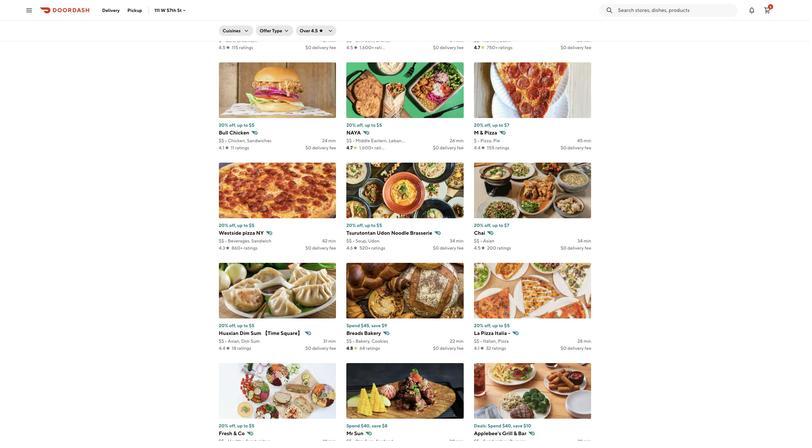 Task type: locate. For each thing, give the bounding box(es) containing it.
1 vertical spatial dim
[[240, 330, 250, 336]]

off, up m & pizza
[[485, 123, 492, 128]]

1 vertical spatial 4.7
[[347, 145, 353, 150]]

mr
[[347, 431, 353, 437]]

0 horizontal spatial 4.7
[[347, 145, 353, 150]]

to up 200 ratings
[[499, 223, 503, 228]]

$0 for naya
[[433, 145, 439, 150]]

4.5 for 200 ratings
[[474, 246, 481, 251]]

$7
[[504, 123, 509, 128], [504, 223, 509, 228]]

up up asian
[[493, 223, 498, 228]]

4.5 inside button
[[311, 28, 318, 33]]

$0 delivery fee for carnegie diner ?
[[306, 45, 336, 50]]

$$ • soup, udon
[[347, 238, 380, 244]]

& right "m"
[[480, 130, 483, 136]]

1 horizontal spatial $40,
[[503, 423, 512, 429]]

0 horizontal spatial $40,
[[361, 423, 371, 429]]

0 vertical spatial 1,600+ ratings
[[360, 45, 389, 50]]

1 horizontal spatial 4.7
[[474, 45, 481, 50]]

$$ • middle eastern, lebanese
[[347, 138, 409, 143]]

20% for westside pizza ny
[[219, 223, 228, 228]]

delivery for carnegie diner ?
[[312, 45, 329, 50]]

4.5 right over
[[311, 28, 318, 33]]

4.1 left 11
[[219, 145, 224, 150]]

ratings right 520+
[[371, 246, 386, 251]]

udon left noodle
[[377, 230, 390, 236]]

4.4 down pizza,
[[474, 145, 481, 150]]

• up 4.3
[[225, 238, 227, 244]]

1 vertical spatial 1,600+ ratings
[[359, 145, 389, 150]]

2 button
[[761, 4, 774, 17]]

ny
[[256, 230, 264, 236]]

to up pie
[[499, 123, 503, 128]]

0 vertical spatial $8
[[248, 22, 253, 27]]

$0 delivery fee for la pizza italia -
[[561, 346, 592, 351]]

20% off, up to $5 up bull chicken
[[219, 123, 255, 128]]

$0 for breads bakery
[[433, 346, 439, 351]]

spend for breads
[[347, 323, 360, 328]]

520+
[[360, 246, 371, 251]]

20% off, up to $7 for m & pizza
[[474, 123, 509, 128]]

22 min
[[450, 339, 464, 344]]

ratings down "$$ • bakery, cookies"
[[366, 346, 380, 351]]

delivery for westside pizza ny
[[312, 246, 329, 251]]

20% off, up to $7 up m & pizza
[[474, 123, 509, 128]]

20% up bull
[[219, 123, 228, 128]]

up up huaxian
[[237, 323, 243, 328]]

spend $45, save $9
[[347, 323, 387, 328]]

over 4.5 button
[[296, 26, 336, 36]]

1 sum from the top
[[251, 330, 261, 336]]

$$ for chai
[[474, 238, 480, 244]]

tsurutontan udon noodle brasserie
[[347, 230, 432, 236]]

42
[[322, 238, 328, 244]]

off, up fresh & co
[[229, 423, 236, 429]]

• down the naya at the left top of page
[[353, 138, 355, 143]]

20% up huaxian
[[219, 323, 228, 328]]

20% off, up to $5 for fresh & co
[[219, 423, 255, 429]]

min for naya
[[456, 138, 464, 143]]

$7 for m & pizza
[[504, 123, 509, 128]]

$$
[[347, 38, 352, 43], [474, 38, 480, 43], [219, 138, 224, 143], [347, 138, 352, 143], [219, 238, 224, 244], [347, 238, 352, 244], [474, 238, 480, 244], [219, 339, 224, 344], [347, 339, 352, 344], [474, 339, 480, 344]]

to up italia
[[499, 323, 503, 328]]

fee for naya
[[457, 145, 464, 150]]

1 vertical spatial $
[[474, 138, 477, 143]]

w
[[161, 8, 166, 13]]

ratings down $$ • beverages, sandwich
[[244, 246, 258, 251]]

$ for carnegie diner ?
[[219, 38, 222, 43]]

20% off, up to $5 up co
[[219, 423, 255, 429]]

4.4
[[474, 145, 481, 150], [219, 346, 225, 351]]

spend
[[347, 323, 360, 328], [347, 423, 360, 429], [488, 423, 502, 429]]

200
[[487, 246, 496, 251]]

off, up the naya at the left top of page
[[357, 123, 364, 128]]

$0 delivery fee
[[306, 45, 336, 50], [433, 45, 464, 50], [561, 45, 592, 50], [306, 145, 336, 150], [433, 145, 464, 150], [561, 145, 592, 150], [306, 246, 336, 251], [433, 246, 464, 251], [561, 246, 592, 251], [306, 346, 336, 351], [433, 346, 464, 351], [561, 346, 592, 351]]

ratings down '$$ • asian, dim sum'
[[237, 346, 251, 351]]

ratings for carnegie diner ?
[[239, 45, 253, 50]]

off, for huaxian dim sum 【time square】
[[229, 323, 236, 328]]

20% for huaxian dim sum 【time square】
[[219, 323, 228, 328]]

up up the middle
[[365, 123, 370, 128]]

4.1 left 32 at the right bottom of page
[[474, 346, 480, 351]]

1,600+ ratings down $$ • middle eastern, lebanese
[[359, 145, 389, 150]]

• for chai
[[480, 238, 482, 244]]

4.5 for 1,600+ ratings
[[347, 45, 353, 50]]

$$ left ramen,
[[474, 38, 480, 43]]

to up 'tsurutontan'
[[371, 223, 376, 228]]

ratings down sushi
[[499, 45, 513, 50]]

20% up chai at right bottom
[[474, 223, 484, 228]]

dim
[[356, 38, 364, 43], [240, 330, 250, 336], [241, 339, 250, 344]]

4.7
[[474, 45, 481, 50], [347, 145, 353, 150]]

31 min
[[323, 339, 336, 344]]

• left asian,
[[225, 339, 227, 344]]

20% up the naya at the left top of page
[[347, 123, 356, 128]]

20% for tsurutontan udon noodle brasserie
[[347, 223, 356, 228]]

1,600+ down $$ • dim sum, brunch at the left top of page
[[360, 45, 374, 50]]

$$ right 21 min
[[347, 38, 352, 43]]

off, up huaxian
[[229, 323, 236, 328]]

$0 delivery fee for m & pizza
[[561, 145, 592, 150]]

$40,
[[361, 423, 371, 429], [503, 423, 512, 429]]

1,600+ ratings down sum,
[[360, 45, 389, 50]]

off, up la pizza italia - at the right bottom
[[485, 323, 492, 328]]

$7 up 200 ratings
[[504, 223, 509, 228]]

to up $$ • middle eastern, lebanese
[[371, 123, 376, 128]]

1 horizontal spatial 4.4
[[474, 145, 481, 150]]

30 min
[[577, 38, 592, 43]]

spend up the breads
[[347, 323, 360, 328]]

$0 for westside pizza ny
[[306, 246, 311, 251]]

• for carnegie diner ?
[[222, 38, 224, 43]]

dim up '$$ • asian, dim sum'
[[240, 330, 250, 336]]

to up diner
[[242, 22, 247, 27]]

off, up westside
[[229, 223, 236, 228]]

chicken,
[[228, 138, 246, 143]]

0 vertical spatial 4.1
[[219, 145, 224, 150]]

20% up westside
[[219, 223, 228, 228]]

up for m & pizza
[[493, 123, 498, 128]]

22
[[450, 339, 455, 344]]

spend up mr sun
[[347, 423, 360, 429]]

0 vertical spatial 4.4
[[474, 145, 481, 150]]

4.7 for 1,600+ ratings
[[347, 145, 353, 150]]

off, for carnegie diner ?
[[228, 22, 235, 27]]

off, up chai at right bottom
[[485, 223, 492, 228]]

24
[[322, 138, 328, 143]]

1 vertical spatial $8
[[382, 423, 388, 429]]

20% off, up to $5 up the naya at the left top of page
[[347, 123, 382, 128]]

up
[[236, 22, 241, 27], [237, 123, 243, 128], [365, 123, 370, 128], [493, 123, 498, 128], [237, 223, 243, 228], [365, 223, 370, 228], [493, 223, 498, 228], [237, 323, 243, 328], [493, 323, 498, 328], [237, 423, 243, 429]]

asian
[[483, 238, 495, 244]]

$$ down huaxian
[[219, 339, 224, 344]]

• down the breads
[[353, 339, 355, 344]]

4.1
[[219, 145, 224, 150], [474, 346, 480, 351]]

& left bar
[[514, 431, 517, 437]]

off, for m & pizza
[[485, 123, 492, 128]]

chai
[[474, 230, 485, 236]]

fee for la pizza italia -
[[585, 346, 592, 351]]

1 vertical spatial pizza
[[481, 330, 494, 336]]

34 min for tsurutontan udon noodle brasserie
[[450, 238, 464, 244]]

to up pizza
[[244, 223, 248, 228]]

min for bull chicken
[[329, 138, 336, 143]]

bakery
[[364, 330, 381, 336]]

1 vertical spatial 20% off, up to $7
[[474, 223, 509, 228]]

57th
[[167, 8, 176, 13]]

to up co
[[244, 423, 248, 429]]

1 vertical spatial sum
[[251, 339, 260, 344]]

$$ for bull chicken
[[219, 138, 224, 143]]

asian,
[[228, 339, 240, 344]]

& left co
[[233, 431, 237, 437]]

up up la pizza italia - at the right bottom
[[493, 323, 498, 328]]

breads
[[347, 330, 363, 336]]

28
[[578, 339, 583, 344]]

la
[[474, 330, 480, 336]]

1 horizontal spatial &
[[480, 130, 483, 136]]

over 4.5
[[300, 28, 318, 33]]

20% up fresh
[[219, 423, 228, 429]]

$40, up grill
[[503, 423, 512, 429]]

deals: spend $40, save $10
[[474, 423, 531, 429]]

ratings for la pizza italia -
[[492, 346, 506, 351]]

• for m & pizza
[[478, 138, 480, 143]]

off, for bull chicken
[[229, 123, 236, 128]]

20%
[[219, 123, 228, 128], [347, 123, 356, 128], [474, 123, 484, 128], [219, 223, 228, 228], [347, 223, 356, 228], [474, 223, 484, 228], [219, 323, 228, 328], [474, 323, 484, 328], [219, 423, 228, 429]]

20% for bull chicken
[[219, 123, 228, 128]]

0 vertical spatial pizza
[[485, 130, 497, 136]]

m & pizza
[[474, 130, 497, 136]]

1,600+ ratings for 4.5
[[360, 45, 389, 50]]

4.4 for m
[[474, 145, 481, 150]]

• left pizza,
[[478, 138, 480, 143]]

type
[[272, 28, 282, 33]]

ratings down pie
[[496, 145, 510, 150]]

$5 for tsurutontan udon noodle brasserie
[[377, 223, 382, 228]]

$$ for breads bakery
[[347, 339, 352, 344]]

to up chicken
[[244, 123, 248, 128]]

$0 for la pizza italia -
[[561, 346, 567, 351]]

to for fresh & co
[[244, 423, 248, 429]]

udon up 520+ ratings
[[368, 238, 380, 244]]

20% off, up to $5 up huaxian
[[219, 323, 255, 328]]

0 vertical spatial $
[[219, 38, 222, 43]]

off, up cuisines
[[228, 22, 235, 27]]

$5 for bull chicken
[[249, 123, 255, 128]]

$ • pizza, pie
[[474, 138, 500, 143]]

to for carnegie diner ?
[[242, 22, 247, 27]]

up for bull chicken
[[237, 123, 243, 128]]

eastern,
[[371, 138, 388, 143]]

off, up bull chicken
[[229, 123, 236, 128]]

delivery for m & pizza
[[568, 145, 584, 150]]

860+
[[232, 246, 243, 251]]

min for la pizza italia -
[[584, 339, 592, 344]]

to for m & pizza
[[499, 123, 503, 128]]

fee for carnegie diner ?
[[330, 45, 336, 50]]

off, for tsurutontan udon noodle brasserie
[[357, 223, 364, 228]]

noodle
[[391, 230, 409, 236]]

0 horizontal spatial $8
[[248, 22, 253, 27]]

min for carnegie diner ?
[[329, 38, 336, 43]]

$5 for huaxian dim sum 【time square】
[[249, 323, 255, 328]]

20% up la
[[474, 323, 484, 328]]

to for la pizza italia -
[[499, 323, 503, 328]]

carnegie
[[219, 29, 241, 36]]

cuisines
[[223, 28, 241, 33]]

1 horizontal spatial 4.1
[[474, 346, 480, 351]]

20% off, up to $5 for tsurutontan udon noodle brasserie
[[347, 223, 382, 228]]

ratings
[[239, 45, 253, 50], [375, 45, 389, 50], [499, 45, 513, 50], [235, 145, 249, 150], [375, 145, 389, 150], [496, 145, 510, 150], [244, 246, 258, 251], [371, 246, 386, 251], [497, 246, 511, 251], [237, 346, 251, 351], [366, 346, 380, 351], [492, 346, 506, 351]]

$$ down chai at right bottom
[[474, 238, 480, 244]]

1 vertical spatial 4.4
[[219, 346, 225, 351]]

sandwich
[[251, 238, 272, 244]]

save
[[371, 323, 381, 328], [372, 423, 381, 429], [513, 423, 523, 429]]

ratings right the 200
[[497, 246, 511, 251]]

860+ ratings
[[232, 246, 258, 251]]

4.4 left 18
[[219, 346, 225, 351]]

up up carnegie diner ?
[[236, 22, 241, 27]]

ratings down eastern,
[[375, 145, 389, 150]]

$$ up '4.6'
[[347, 238, 352, 244]]

20% off, up to $5 up la pizza italia - at the right bottom
[[474, 323, 510, 328]]

4.7 down the naya at the left top of page
[[347, 145, 353, 150]]

fee
[[330, 45, 336, 50], [457, 45, 464, 50], [585, 45, 592, 50], [330, 145, 336, 150], [457, 145, 464, 150], [585, 145, 592, 150], [330, 246, 336, 251], [457, 246, 464, 251], [585, 246, 592, 251], [330, 346, 336, 351], [457, 346, 464, 351], [585, 346, 592, 351]]

21
[[323, 38, 328, 43]]

• left sum,
[[353, 38, 355, 43]]

1 vertical spatial 1,600+
[[359, 145, 374, 150]]

off, up 'tsurutontan'
[[357, 223, 364, 228]]

1 vertical spatial udon
[[368, 238, 380, 244]]

0 vertical spatial sum
[[251, 330, 261, 336]]

$45,
[[361, 323, 371, 328]]

155 ratings
[[487, 145, 510, 150]]

• left asian
[[480, 238, 482, 244]]

2 20% off, up to $7 from the top
[[474, 223, 509, 228]]

3 items, open order cart image
[[764, 6, 772, 14]]

$$ for tsurutontan udon noodle brasserie
[[347, 238, 352, 244]]

• for la pizza italia -
[[480, 339, 482, 344]]

to for huaxian dim sum 【time square】
[[244, 323, 248, 328]]

ratings down breakfast
[[239, 45, 253, 50]]

dim up "18 ratings"
[[241, 339, 250, 344]]

4.5 down '$$ • asian'
[[474, 246, 481, 251]]

0 horizontal spatial &
[[233, 431, 237, 437]]

$0
[[306, 45, 311, 50], [433, 45, 439, 50], [561, 45, 567, 50], [306, 145, 311, 150], [433, 145, 439, 150], [561, 145, 567, 150], [306, 246, 311, 251], [433, 246, 439, 251], [561, 246, 567, 251], [306, 346, 311, 351], [433, 346, 439, 351], [561, 346, 567, 351]]

42 min
[[322, 238, 336, 244]]

1 $7 from the top
[[504, 123, 509, 128]]

middle
[[356, 138, 370, 143]]

0 vertical spatial 20% off, up to $7
[[474, 123, 509, 128]]

$7 for chai
[[504, 223, 509, 228]]

20% off, up to $5 up 'tsurutontan'
[[347, 223, 382, 228]]

0 horizontal spatial $
[[219, 38, 222, 43]]

•
[[222, 38, 224, 43], [353, 38, 355, 43], [480, 38, 482, 43], [225, 138, 227, 143], [353, 138, 355, 143], [478, 138, 480, 143], [225, 238, 227, 244], [353, 238, 355, 244], [480, 238, 482, 244], [225, 339, 227, 344], [353, 339, 355, 344], [480, 339, 482, 344]]

1 20% off, up to $7 from the top
[[474, 123, 509, 128]]

to for westside pizza ny
[[244, 223, 248, 228]]

applebee's
[[474, 431, 501, 437]]

1,600+
[[360, 45, 374, 50], [359, 145, 374, 150]]

sum down huaxian dim sum 【time square】
[[251, 339, 260, 344]]

off, for chai
[[485, 223, 492, 228]]

sum
[[251, 330, 261, 336], [251, 339, 260, 344]]

15%
[[219, 22, 227, 27]]

4.5 for 115 ratings
[[219, 45, 226, 50]]

4.7 left 750+
[[474, 45, 481, 50]]

4.7 for 750+ ratings
[[474, 45, 481, 50]]

up up chicken
[[237, 123, 243, 128]]

0 horizontal spatial 4.1
[[219, 145, 224, 150]]

$ left cafe,
[[219, 38, 222, 43]]

$0 for bull chicken
[[306, 145, 311, 150]]

15% off, up to $8
[[219, 22, 253, 27]]

28 min
[[578, 339, 592, 344]]

bull
[[219, 130, 228, 136]]

off, for naya
[[357, 123, 364, 128]]

• for bull chicken
[[225, 138, 227, 143]]

1 vertical spatial $7
[[504, 223, 509, 228]]

bar
[[518, 431, 527, 437]]

• down bull
[[225, 138, 227, 143]]

dim left sum,
[[356, 38, 364, 43]]

1,600+ ratings for 4.7
[[359, 145, 389, 150]]

$$ down la
[[474, 339, 480, 344]]

$$ up 4.8
[[347, 339, 352, 344]]

$$ up 4.3
[[219, 238, 224, 244]]

20% off, up to $5 up westside pizza ny
[[219, 223, 255, 228]]

$$ for naya
[[347, 138, 352, 143]]

0 vertical spatial 1,600+
[[360, 45, 374, 50]]

pizza up "italian,"
[[481, 330, 494, 336]]

• for westside pizza ny
[[225, 238, 227, 244]]

4.1 for la pizza italia -
[[474, 346, 480, 351]]

2 $7 from the top
[[504, 223, 509, 228]]

1 vertical spatial 4.1
[[474, 346, 480, 351]]

0 vertical spatial 4.7
[[474, 45, 481, 50]]

ratings down $$ • italian, pizza
[[492, 346, 506, 351]]

1 horizontal spatial $
[[474, 138, 477, 143]]

notification bell image
[[748, 6, 756, 14]]

0 horizontal spatial 4.4
[[219, 346, 225, 351]]

ratings for m & pizza
[[496, 145, 510, 150]]

ramen,
[[483, 38, 499, 43]]

$5 for naya
[[377, 123, 382, 128]]

0 vertical spatial $7
[[504, 123, 509, 128]]

64 ratings
[[360, 346, 380, 351]]

$$ • chicken, sandwiches
[[219, 138, 272, 143]]

$ down "m"
[[474, 138, 477, 143]]

【time
[[262, 330, 280, 336]]

delivery for tsurutontan udon noodle brasserie
[[440, 246, 456, 251]]

• left cafe,
[[222, 38, 224, 43]]

cafe,
[[225, 38, 236, 43]]

4.5 down $$ • dim sum, brunch at the left top of page
[[347, 45, 353, 50]]

sum left 【time
[[251, 330, 261, 336]]

4.5 down cafe,
[[219, 45, 226, 50]]



Task type: describe. For each thing, give the bounding box(es) containing it.
ratings down brunch
[[375, 45, 389, 50]]

pickup button
[[124, 5, 146, 15]]

4.8
[[347, 346, 353, 351]]

sun
[[354, 431, 364, 437]]

750+
[[487, 45, 498, 50]]

2 sum from the top
[[251, 339, 260, 344]]

$0 delivery fee for naya
[[433, 145, 464, 150]]

$$ • italian, pizza
[[474, 339, 509, 344]]

1 horizontal spatial $8
[[382, 423, 388, 429]]

pie
[[493, 138, 500, 143]]

• left ramen,
[[480, 38, 482, 43]]

lebanese
[[389, 138, 409, 143]]

sum,
[[365, 38, 375, 43]]

breads bakery
[[347, 330, 381, 336]]

st
[[177, 8, 182, 13]]

20% off, up to $5 for westside pizza ny
[[219, 223, 255, 228]]

brasserie
[[410, 230, 432, 236]]

$$ • ramen, sushi
[[474, 38, 511, 43]]

0 vertical spatial dim
[[356, 38, 364, 43]]

$0 delivery fee for huaxian dim sum 【time square】
[[306, 346, 336, 351]]

1,600+ for 4.7
[[359, 145, 374, 150]]

18
[[232, 346, 236, 351]]

bull chicken
[[219, 130, 249, 136]]

huaxian
[[219, 330, 239, 336]]

$$ for huaxian dim sum 【time square】
[[219, 339, 224, 344]]

spend up applebee's grill & bar
[[488, 423, 502, 429]]

offer type
[[260, 28, 282, 33]]

soup,
[[356, 238, 367, 244]]

mr sun
[[347, 431, 364, 437]]

westside
[[219, 230, 242, 236]]

• for naya
[[353, 138, 355, 143]]

min for westside pizza ny
[[329, 238, 336, 244]]

$0 delivery fee for chai
[[561, 246, 592, 251]]

2 vertical spatial pizza
[[498, 339, 509, 344]]

$ for m & pizza
[[474, 138, 477, 143]]

delivery
[[102, 8, 120, 13]]

ratings for tsurutontan udon noodle brasserie
[[371, 246, 386, 251]]

26
[[450, 138, 455, 143]]

fee for westside pizza ny
[[330, 246, 336, 251]]

up for carnegie diner ?
[[236, 22, 241, 27]]

spend $40, save $8
[[347, 423, 388, 429]]

30
[[577, 38, 583, 43]]

ratings for westside pizza ny
[[244, 246, 258, 251]]

1,600+ for 4.5
[[360, 45, 374, 50]]

$$ • beverages, sandwich
[[219, 238, 272, 244]]

open menu image
[[25, 6, 33, 14]]

fee for chai
[[585, 246, 592, 251]]

1 $40, from the left
[[361, 423, 371, 429]]

ratings for chai
[[497, 246, 511, 251]]

min for huaxian dim sum 【time square】
[[329, 339, 336, 344]]

delivery for huaxian dim sum 【time square】
[[312, 346, 329, 351]]

$$ • bakery, cookies
[[347, 339, 388, 344]]

up for tsurutontan udon noodle brasserie
[[365, 223, 370, 228]]

$$ for westside pizza ny
[[219, 238, 224, 244]]

fee for m & pizza
[[585, 145, 592, 150]]

$0 delivery fee for bull chicken
[[306, 145, 336, 150]]

64
[[360, 346, 365, 351]]

20% off, up to $5 for naya
[[347, 123, 382, 128]]

115
[[232, 45, 238, 50]]

20% off, up to $7 for chai
[[474, 223, 509, 228]]

$9
[[382, 323, 387, 328]]

45 min
[[577, 138, 592, 143]]

pickup
[[127, 8, 142, 13]]

4.3
[[219, 246, 225, 251]]

min for m & pizza
[[584, 138, 592, 143]]

ratings for naya
[[375, 145, 389, 150]]

fresh & co
[[219, 431, 245, 437]]

34 min for chai
[[578, 238, 592, 244]]

$0 for m & pizza
[[561, 145, 567, 150]]

$0 for chai
[[561, 246, 567, 251]]

20% for m & pizza
[[474, 123, 484, 128]]

off, for westside pizza ny
[[229, 223, 236, 228]]

min for tsurutontan udon noodle brasserie
[[456, 238, 464, 244]]

$$ • dim sum, brunch
[[347, 38, 391, 43]]

grill
[[502, 431, 513, 437]]

to for bull chicken
[[244, 123, 248, 128]]

fee for huaxian dim sum 【time square】
[[330, 346, 336, 351]]

& for fresh
[[233, 431, 237, 437]]

offer
[[260, 28, 271, 33]]

0 vertical spatial udon
[[377, 230, 390, 236]]

$5 for fresh & co
[[249, 423, 255, 429]]

up for la pizza italia -
[[493, 323, 498, 328]]

co
[[238, 431, 245, 437]]

spend for mr
[[347, 423, 360, 429]]

$$ • asian, dim sum
[[219, 339, 260, 344]]

$$ for la pizza italia -
[[474, 339, 480, 344]]

32 ratings
[[486, 346, 506, 351]]

20% for fresh & co
[[219, 423, 228, 429]]

2
[[770, 5, 772, 9]]

18 ratings
[[232, 346, 251, 351]]

italia
[[495, 330, 507, 336]]

beverages,
[[228, 238, 251, 244]]

20% off, up to $5 for la pizza italia -
[[474, 323, 510, 328]]

$$ • asian
[[474, 238, 495, 244]]

over
[[300, 28, 310, 33]]

• for tsurutontan udon noodle brasserie
[[353, 238, 355, 244]]

fresh
[[219, 431, 232, 437]]

31
[[323, 339, 328, 344]]

$5 for la pizza italia -
[[504, 323, 510, 328]]

save for breads bakery
[[371, 323, 381, 328]]

m
[[474, 130, 479, 136]]

sushi
[[500, 38, 511, 43]]

155
[[487, 145, 495, 150]]

-
[[508, 330, 511, 336]]

115 ratings
[[232, 45, 253, 50]]

westside pizza ny
[[219, 230, 264, 236]]

up for fresh & co
[[237, 423, 243, 429]]

bakery,
[[356, 339, 371, 344]]

save for mr sun
[[372, 423, 381, 429]]

4.4 for huaxian
[[219, 346, 225, 351]]

breakfast
[[237, 38, 257, 43]]

200 ratings
[[487, 246, 511, 251]]

$5 for westside pizza ny
[[249, 223, 255, 228]]

min for chai
[[584, 238, 592, 244]]

la pizza italia -
[[474, 330, 511, 336]]

4.6
[[347, 246, 353, 251]]

2 horizontal spatial &
[[514, 431, 517, 437]]

italian,
[[483, 339, 497, 344]]

huaxian dim sum 【time square】
[[219, 330, 303, 336]]

pizza,
[[481, 138, 493, 143]]

$0 for tsurutontan udon noodle brasserie
[[433, 246, 439, 251]]

• for huaxian dim sum 【time square】
[[225, 339, 227, 344]]

delivery for breads bakery
[[440, 346, 456, 351]]

21 min
[[323, 38, 336, 43]]

11
[[231, 145, 234, 150]]

2 $40, from the left
[[503, 423, 512, 429]]

diner
[[242, 29, 255, 36]]

& for m
[[480, 130, 483, 136]]

111 w 57th st button
[[154, 8, 187, 13]]

up for naya
[[365, 123, 370, 128]]

up for huaxian dim sum 【time square】
[[237, 323, 243, 328]]

32
[[486, 346, 491, 351]]

cookies
[[372, 339, 388, 344]]

Store search: begin typing to search for stores available on DoorDash text field
[[618, 7, 734, 14]]

20% for chai
[[474, 223, 484, 228]]

11 ratings
[[231, 145, 249, 150]]

delivery for chai
[[568, 246, 584, 251]]

ratings for huaxian dim sum 【time square】
[[237, 346, 251, 351]]

delivery for bull chicken
[[312, 145, 329, 150]]

$0 delivery fee for westside pizza ny
[[306, 246, 336, 251]]

carnegie diner ?
[[219, 29, 259, 36]]

to for tsurutontan udon noodle brasserie
[[371, 223, 376, 228]]

$0 for carnegie diner ?
[[306, 45, 311, 50]]

111
[[154, 8, 160, 13]]

2 vertical spatial dim
[[241, 339, 250, 344]]

sandwiches
[[247, 138, 272, 143]]

offer type button
[[256, 26, 293, 36]]

20% for la pizza italia -
[[474, 323, 484, 328]]

naya
[[347, 130, 361, 136]]

ratings for bull chicken
[[235, 145, 249, 150]]

26 min
[[450, 138, 464, 143]]

111 w 57th st
[[154, 8, 182, 13]]

min for breads bakery
[[456, 339, 464, 344]]



Task type: vqa. For each thing, say whether or not it's contained in the screenshot.
october - november 2023 at top
no



